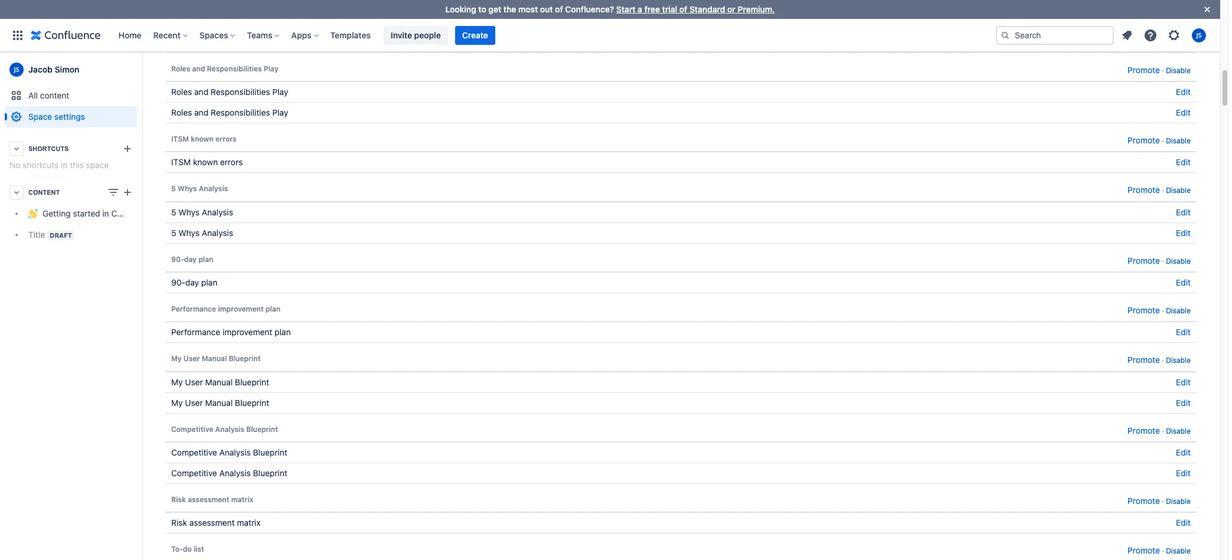 Task type: vqa. For each thing, say whether or not it's contained in the screenshot.
left the your
no



Task type: locate. For each thing, give the bounding box(es) containing it.
edit
[[1176, 16, 1191, 26], [1176, 37, 1191, 47], [1176, 87, 1191, 97], [1176, 108, 1191, 118], [1176, 157, 1191, 167], [1176, 207, 1191, 217], [1176, 228, 1191, 238], [1176, 278, 1191, 288], [1176, 327, 1191, 337], [1176, 377, 1191, 387], [1176, 398, 1191, 408], [1176, 448, 1191, 458], [1176, 468, 1191, 478], [1176, 518, 1191, 528]]

errors
[[216, 135, 237, 144], [220, 157, 243, 167]]

premium.
[[738, 4, 775, 14]]

1 promote · disable from the top
[[1128, 65, 1191, 75]]

3 disable link from the top
[[1166, 186, 1191, 195]]

1 vertical spatial matrix
[[237, 518, 261, 528]]

3 promote from the top
[[1128, 185, 1160, 195]]

promote for 5 whys analysis
[[1128, 185, 1160, 195]]

improvement
[[218, 305, 264, 314], [223, 327, 272, 337]]

edit for second edit link from the bottom
[[1176, 468, 1191, 478]]

3 5 from the top
[[171, 228, 176, 238]]

responsibilities
[[207, 64, 262, 73], [211, 87, 270, 97], [211, 108, 270, 118]]

9 · from the top
[[1162, 547, 1164, 556]]

spaces
[[199, 30, 228, 40]]

confluence image
[[31, 28, 101, 42], [31, 28, 101, 42]]

blog left teams
[[220, 37, 237, 47]]

Search field
[[996, 26, 1114, 45]]

1 disable link from the top
[[1166, 66, 1191, 75]]

matrix
[[231, 495, 253, 504], [237, 518, 261, 528]]

promote button for competitive analysis blueprint
[[1128, 424, 1160, 438]]

known
[[191, 135, 214, 144], [193, 157, 218, 167]]

8 edit from the top
[[1176, 278, 1191, 288]]

create a page image
[[120, 185, 135, 200]]

2 roles and responsibilities play from the top
[[171, 87, 288, 97]]

0 vertical spatial 90-
[[171, 255, 184, 264]]

promote for performance improvement plan
[[1128, 305, 1160, 315]]

2 vertical spatial and
[[194, 108, 209, 118]]

4 disable link from the top
[[1166, 257, 1191, 266]]

2 vertical spatial roles
[[171, 108, 192, 118]]

1 of from the left
[[555, 4, 563, 14]]

·
[[1162, 66, 1164, 75], [1162, 136, 1164, 145], [1162, 186, 1164, 195], [1162, 257, 1164, 266], [1162, 307, 1164, 315], [1162, 356, 1164, 365], [1162, 427, 1164, 436], [1162, 497, 1164, 506], [1162, 547, 1164, 556]]

most
[[518, 4, 538, 14]]

promote button
[[1128, 63, 1160, 77], [1128, 134, 1160, 147], [1128, 183, 1160, 197], [1128, 254, 1160, 268], [1128, 304, 1160, 317], [1128, 353, 1160, 367], [1128, 424, 1160, 438], [1128, 494, 1160, 508], [1128, 544, 1160, 558]]

introductory blog up spaces
[[171, 16, 237, 26]]

9 edit from the top
[[1176, 327, 1191, 337]]

blog for 14th edit link from the bottom
[[220, 16, 237, 26]]

· for 90-day plan
[[1162, 257, 1164, 266]]

4 · from the top
[[1162, 257, 1164, 266]]

0 vertical spatial competitive analysis blueprint
[[171, 425, 278, 434]]

4 edit from the top
[[1176, 108, 1191, 118]]

risk assessment matrix
[[171, 495, 253, 504], [171, 518, 261, 528]]

blog up spaces
[[220, 16, 237, 26]]

90-
[[171, 255, 184, 264], [171, 278, 185, 288]]

1 vertical spatial blog
[[220, 37, 237, 47]]

1 vertical spatial risk
[[171, 518, 187, 528]]

and
[[192, 64, 205, 73], [194, 87, 209, 97], [194, 108, 209, 118]]

0 vertical spatial itsm known errors
[[171, 135, 237, 144]]

introductory blog
[[171, 16, 237, 26], [171, 37, 237, 47]]

tree
[[5, 203, 155, 246]]

5
[[171, 184, 176, 193], [171, 207, 176, 217], [171, 228, 176, 238]]

5 promote from the top
[[1128, 305, 1160, 315]]

1 vertical spatial introductory
[[171, 37, 218, 47]]

itsm
[[171, 135, 189, 144], [171, 157, 191, 167]]

2 5 whys analysis from the top
[[171, 207, 233, 217]]

1 vertical spatial competitive analysis blueprint
[[171, 448, 287, 458]]

my
[[171, 355, 182, 363], [171, 377, 183, 387], [171, 398, 183, 408]]

0 vertical spatial improvement
[[218, 305, 264, 314]]

all
[[28, 90, 38, 100]]

1 vertical spatial 90-day plan
[[171, 278, 217, 288]]

5 whys analysis for ninth edit link from the bottom
[[171, 207, 233, 217]]

1 5 from the top
[[171, 184, 176, 193]]

disable link for to-do list
[[1166, 547, 1191, 556]]

promote · disable for risk assessment matrix
[[1128, 496, 1191, 506]]

0 vertical spatial 5
[[171, 184, 176, 193]]

3 5 whys analysis from the top
[[171, 228, 233, 238]]

3 · from the top
[[1162, 186, 1164, 195]]

2 promote · disable from the top
[[1128, 135, 1191, 145]]

1 vertical spatial my
[[171, 377, 183, 387]]

roles and responsibilities play
[[171, 64, 279, 73], [171, 87, 288, 97], [171, 108, 288, 118]]

1 promote button from the top
[[1128, 63, 1160, 77]]

3 promote · disable from the top
[[1128, 185, 1191, 195]]

0 vertical spatial risk assessment matrix
[[171, 495, 253, 504]]

a
[[638, 4, 642, 14]]

0 horizontal spatial of
[[555, 4, 563, 14]]

0 vertical spatial my
[[171, 355, 182, 363]]

2 vertical spatial competitive analysis blueprint
[[171, 468, 287, 478]]

0 vertical spatial roles
[[171, 64, 190, 73]]

8 · from the top
[[1162, 497, 1164, 506]]

in right started
[[102, 209, 109, 219]]

teams
[[247, 30, 272, 40]]

0 vertical spatial my user manual blueprint
[[171, 355, 261, 363]]

2 vertical spatial play
[[272, 108, 288, 118]]

0 vertical spatial risk
[[171, 495, 186, 504]]

promote button for my user manual blueprint
[[1128, 353, 1160, 367]]

1 vertical spatial risk assessment matrix
[[171, 518, 261, 528]]

1 performance improvement plan from the top
[[171, 305, 280, 314]]

2 90-day plan from the top
[[171, 278, 217, 288]]

1 vertical spatial performance improvement plan
[[171, 327, 291, 337]]

6 · from the top
[[1162, 356, 1164, 365]]

edit for first edit link from the bottom of the page
[[1176, 518, 1191, 528]]

0 vertical spatial 90-day plan
[[171, 255, 213, 264]]

manual
[[202, 355, 227, 363], [205, 377, 233, 387], [205, 398, 233, 408]]

teams button
[[243, 26, 284, 45]]

1 performance from the top
[[171, 305, 216, 314]]

to-
[[171, 545, 183, 554]]

1 vertical spatial introductory blog
[[171, 37, 237, 47]]

of
[[555, 4, 563, 14], [680, 4, 687, 14]]

disable for risk assessment matrix
[[1166, 497, 1191, 506]]

1 disable from the top
[[1166, 66, 1191, 75]]

of right 'out'
[[555, 4, 563, 14]]

1 blog from the top
[[220, 16, 237, 26]]

3 my from the top
[[171, 398, 183, 408]]

1 horizontal spatial in
[[102, 209, 109, 219]]

disable for 5 whys analysis
[[1166, 186, 1191, 195]]

11 edit from the top
[[1176, 398, 1191, 408]]

0 vertical spatial in
[[61, 160, 68, 170]]

user
[[184, 355, 200, 363], [185, 377, 203, 387], [185, 398, 203, 408]]

2 vertical spatial competitive
[[171, 468, 217, 478]]

9 disable from the top
[[1166, 547, 1191, 556]]

0 vertical spatial errors
[[216, 135, 237, 144]]

0 vertical spatial performance
[[171, 305, 216, 314]]

search image
[[1001, 30, 1010, 40]]

in
[[61, 160, 68, 170], [102, 209, 109, 219]]

90-day plan
[[171, 255, 213, 264], [171, 278, 217, 288]]

free
[[645, 4, 660, 14]]

3 competitive from the top
[[171, 468, 217, 478]]

disable link for competitive analysis blueprint
[[1166, 427, 1191, 436]]

1 introductory from the top
[[171, 16, 218, 26]]

recent button
[[150, 26, 192, 45]]

play for 12th edit link from the bottom
[[272, 87, 288, 97]]

jacob simon
[[28, 64, 79, 74]]

0 vertical spatial itsm
[[171, 135, 189, 144]]

promote · disable for my user manual blueprint
[[1128, 355, 1191, 365]]

1 vertical spatial itsm known errors
[[171, 157, 243, 167]]

2 · from the top
[[1162, 136, 1164, 145]]

9 promote button from the top
[[1128, 544, 1160, 558]]

draft
[[50, 231, 72, 239]]

all content
[[28, 90, 69, 100]]

5 disable from the top
[[1166, 307, 1191, 315]]

0 vertical spatial responsibilities
[[207, 64, 262, 73]]

2 vertical spatial 5 whys analysis
[[171, 228, 233, 238]]

2 vertical spatial my
[[171, 398, 183, 408]]

1 vertical spatial competitive
[[171, 448, 217, 458]]

appswitcher icon image
[[11, 28, 25, 42]]

1 vertical spatial 5
[[171, 207, 176, 217]]

banner
[[0, 19, 1220, 52]]

12 edit from the top
[[1176, 448, 1191, 458]]

9 promote from the top
[[1128, 546, 1160, 556]]

1 horizontal spatial of
[[680, 4, 687, 14]]

performance
[[171, 305, 216, 314], [171, 327, 220, 337]]

started
[[73, 209, 100, 219]]

0 vertical spatial blog
[[220, 16, 237, 26]]

7 · from the top
[[1162, 427, 1164, 436]]

6 disable from the top
[[1166, 356, 1191, 365]]

1 vertical spatial performance
[[171, 327, 220, 337]]

7 promote from the top
[[1128, 426, 1160, 436]]

and for 12th edit link from the bottom
[[194, 87, 209, 97]]

1 vertical spatial 5 whys analysis
[[171, 207, 233, 217]]

4 promote · disable from the top
[[1128, 256, 1191, 266]]

introductory
[[171, 16, 218, 26], [171, 37, 218, 47]]

8 disable link from the top
[[1166, 497, 1191, 506]]

· for competitive analysis blueprint
[[1162, 427, 1164, 436]]

7 edit from the top
[[1176, 228, 1191, 238]]

in left the this
[[61, 160, 68, 170]]

5 promote button from the top
[[1128, 304, 1160, 317]]

1 vertical spatial itsm
[[171, 157, 191, 167]]

6 promote · disable from the top
[[1128, 355, 1191, 365]]

performance improvement plan
[[171, 305, 280, 314], [171, 327, 291, 337]]

start a free trial of standard or premium. link
[[616, 4, 775, 14]]

promote · disable
[[1128, 65, 1191, 75], [1128, 135, 1191, 145], [1128, 185, 1191, 195], [1128, 256, 1191, 266], [1128, 305, 1191, 315], [1128, 355, 1191, 365], [1128, 426, 1191, 436], [1128, 496, 1191, 506], [1128, 546, 1191, 556]]

10 edit link from the top
[[1176, 377, 1191, 387]]

· for itsm known errors
[[1162, 136, 1164, 145]]

blueprint
[[229, 355, 261, 363], [235, 377, 269, 387], [235, 398, 269, 408], [246, 425, 278, 434], [253, 448, 287, 458], [253, 468, 287, 478]]

5 promote · disable from the top
[[1128, 305, 1191, 315]]

disable for 90-day plan
[[1166, 257, 1191, 266]]

roles for fourth edit link
[[171, 108, 192, 118]]

1 introductory blog from the top
[[171, 16, 237, 26]]

day
[[184, 255, 197, 264], [185, 278, 199, 288]]

whys
[[178, 184, 197, 193], [178, 207, 200, 217], [178, 228, 200, 238]]

edit for fourth edit link
[[1176, 108, 1191, 118]]

of right trial
[[680, 4, 687, 14]]

1 vertical spatial play
[[272, 87, 288, 97]]

2 competitive analysis blueprint from the top
[[171, 448, 287, 458]]

content button
[[5, 182, 137, 203]]

edit for 9th edit link from the top of the page
[[1176, 327, 1191, 337]]

10 edit from the top
[[1176, 377, 1191, 387]]

all content link
[[5, 85, 137, 106]]

1 vertical spatial and
[[194, 87, 209, 97]]

1 vertical spatial in
[[102, 209, 109, 219]]

3 roles from the top
[[171, 108, 192, 118]]

competitive analysis blueprint
[[171, 425, 278, 434], [171, 448, 287, 458], [171, 468, 287, 478]]

1 vertical spatial roles and responsibilities play
[[171, 87, 288, 97]]

1 itsm from the top
[[171, 135, 189, 144]]

0 vertical spatial competitive
[[171, 425, 213, 434]]

4 disable from the top
[[1166, 257, 1191, 266]]

itsm known errors
[[171, 135, 237, 144], [171, 157, 243, 167]]

edit for 4th edit link from the bottom
[[1176, 398, 1191, 408]]

edit for eighth edit link from the top of the page
[[1176, 278, 1191, 288]]

disable for competitive analysis blueprint
[[1166, 427, 1191, 436]]

space
[[86, 160, 109, 170]]

my user manual blueprint
[[171, 355, 261, 363], [171, 377, 269, 387], [171, 398, 269, 408]]

7 promote · disable from the top
[[1128, 426, 1191, 436]]

promote · disable for roles and responsibilities play
[[1128, 65, 1191, 75]]

banner containing home
[[0, 19, 1220, 52]]

0 vertical spatial day
[[184, 255, 197, 264]]

1 competitive analysis blueprint from the top
[[171, 425, 278, 434]]

blog
[[220, 16, 237, 26], [220, 37, 237, 47]]

introductory blog left teams
[[171, 37, 237, 47]]

9 promote · disable from the top
[[1128, 546, 1191, 556]]

tree containing getting started in confluence
[[5, 203, 155, 246]]

13 edit from the top
[[1176, 468, 1191, 478]]

edit link
[[1176, 16, 1191, 26], [1176, 37, 1191, 47], [1176, 87, 1191, 97], [1176, 108, 1191, 118], [1176, 157, 1191, 167], [1176, 207, 1191, 217], [1176, 228, 1191, 238], [1176, 278, 1191, 288], [1176, 327, 1191, 337], [1176, 377, 1191, 387], [1176, 398, 1191, 408], [1176, 448, 1191, 458], [1176, 468, 1191, 478], [1176, 518, 1191, 528]]

8 disable from the top
[[1166, 497, 1191, 506]]

2 itsm known errors from the top
[[171, 157, 243, 167]]

disable link for itsm known errors
[[1166, 136, 1191, 145]]

this
[[70, 160, 84, 170]]

jacob simon link
[[5, 58, 137, 81]]

2 vertical spatial responsibilities
[[211, 108, 270, 118]]

0 vertical spatial whys
[[178, 184, 197, 193]]

promote for roles and responsibilities play
[[1128, 65, 1160, 75]]

2 5 from the top
[[171, 207, 176, 217]]

0 vertical spatial introductory
[[171, 16, 218, 26]]

0 vertical spatial performance improvement plan
[[171, 305, 280, 314]]

2 itsm from the top
[[171, 157, 191, 167]]

1 vertical spatial known
[[193, 157, 218, 167]]

2 edit from the top
[[1176, 37, 1191, 47]]

0 vertical spatial introductory blog
[[171, 16, 237, 26]]

1 vertical spatial user
[[185, 377, 203, 387]]

list
[[194, 545, 204, 554]]

2 vertical spatial 5
[[171, 228, 176, 238]]

assessment
[[188, 495, 229, 504], [189, 518, 235, 528]]

disable link for roles and responsibilities play
[[1166, 66, 1191, 75]]

2 vertical spatial roles and responsibilities play
[[171, 108, 288, 118]]

1 vertical spatial roles
[[171, 87, 192, 97]]

promote · disable for to-do list
[[1128, 546, 1191, 556]]

2 promote from the top
[[1128, 135, 1160, 145]]

5 disable link from the top
[[1166, 307, 1191, 315]]

play
[[264, 64, 279, 73], [272, 87, 288, 97], [272, 108, 288, 118]]

1 promote from the top
[[1128, 65, 1160, 75]]

confluence?
[[565, 4, 614, 14]]

promote for risk assessment matrix
[[1128, 496, 1160, 506]]

1 vertical spatial 90-
[[171, 278, 185, 288]]

edit for second edit link
[[1176, 37, 1191, 47]]

2 vertical spatial my user manual blueprint
[[171, 398, 269, 408]]

6 promote from the top
[[1128, 355, 1160, 365]]

out
[[540, 4, 553, 14]]

3 promote button from the top
[[1128, 183, 1160, 197]]

1 competitive from the top
[[171, 425, 213, 434]]

spaces button
[[196, 26, 240, 45]]

3 disable from the top
[[1166, 186, 1191, 195]]

7 promote button from the top
[[1128, 424, 1160, 438]]

introductory for second edit link
[[171, 37, 218, 47]]

1 vertical spatial my user manual blueprint
[[171, 377, 269, 387]]

6 edit from the top
[[1176, 207, 1191, 217]]

0 vertical spatial known
[[191, 135, 214, 144]]

5 whys analysis
[[171, 184, 228, 193], [171, 207, 233, 217], [171, 228, 233, 238]]

2 roles from the top
[[171, 87, 192, 97]]

promote for to-do list
[[1128, 546, 1160, 556]]

play for fourth edit link
[[272, 108, 288, 118]]

6 disable link from the top
[[1166, 356, 1191, 365]]

0 vertical spatial roles and responsibilities play
[[171, 64, 279, 73]]

1 vertical spatial improvement
[[223, 327, 272, 337]]

4 promote from the top
[[1128, 256, 1160, 266]]

disable
[[1166, 66, 1191, 75], [1166, 136, 1191, 145], [1166, 186, 1191, 195], [1166, 257, 1191, 266], [1166, 307, 1191, 315], [1166, 356, 1191, 365], [1166, 427, 1191, 436], [1166, 497, 1191, 506], [1166, 547, 1191, 556]]

edit for 12th edit link from the top of the page
[[1176, 448, 1191, 458]]

8 promote · disable from the top
[[1128, 496, 1191, 506]]

getting started in confluence
[[43, 209, 155, 219]]

home link
[[115, 26, 145, 45]]

disable link for 90-day plan
[[1166, 257, 1191, 266]]

13 edit link from the top
[[1176, 468, 1191, 478]]

tree inside space element
[[5, 203, 155, 246]]

1 vertical spatial whys
[[178, 207, 200, 217]]

0 horizontal spatial in
[[61, 160, 68, 170]]

2 blog from the top
[[220, 37, 237, 47]]

4 promote button from the top
[[1128, 254, 1160, 268]]

0 vertical spatial 5 whys analysis
[[171, 184, 228, 193]]

disable link
[[1166, 66, 1191, 75], [1166, 136, 1191, 145], [1166, 186, 1191, 195], [1166, 257, 1191, 266], [1166, 307, 1191, 315], [1166, 356, 1191, 365], [1166, 427, 1191, 436], [1166, 497, 1191, 506], [1166, 547, 1191, 556]]

global element
[[7, 19, 996, 52]]



Task type: describe. For each thing, give the bounding box(es) containing it.
settings
[[54, 112, 85, 122]]

getting started in confluence link
[[5, 203, 155, 224]]

apps button
[[288, 26, 323, 45]]

looking to get the most out of confluence? start a free trial of standard or premium.
[[446, 4, 775, 14]]

12 edit link from the top
[[1176, 448, 1191, 458]]

disable link for 5 whys analysis
[[1166, 186, 1191, 195]]

· for roles and responsibilities play
[[1162, 66, 1164, 75]]

title draft
[[28, 230, 72, 240]]

space element
[[0, 52, 155, 560]]

create
[[462, 30, 488, 40]]

promote button for roles and responsibilities play
[[1128, 63, 1160, 77]]

no shortcuts in this space
[[9, 160, 109, 170]]

templates link
[[327, 26, 374, 45]]

content
[[28, 189, 60, 196]]

start
[[616, 4, 636, 14]]

disable link for performance improvement plan
[[1166, 307, 1191, 315]]

1 roles from the top
[[171, 64, 190, 73]]

confluence
[[111, 209, 155, 219]]

3 competitive analysis blueprint from the top
[[171, 468, 287, 478]]

promote for my user manual blueprint
[[1128, 355, 1160, 365]]

change view image
[[106, 185, 120, 200]]

· for 5 whys analysis
[[1162, 186, 1164, 195]]

3 roles and responsibilities play from the top
[[171, 108, 288, 118]]

9 edit link from the top
[[1176, 327, 1191, 337]]

edit for 10th edit link from the bottom of the page
[[1176, 157, 1191, 167]]

introductory for 14th edit link from the bottom
[[171, 16, 218, 26]]

the
[[504, 4, 516, 14]]

invite
[[391, 30, 412, 40]]

your profile and preferences image
[[1192, 28, 1206, 42]]

space settings link
[[5, 106, 137, 128]]

promote button for risk assessment matrix
[[1128, 494, 1160, 508]]

promote · disable for itsm known errors
[[1128, 135, 1191, 145]]

11 edit link from the top
[[1176, 398, 1191, 408]]

space
[[28, 112, 52, 122]]

do
[[183, 545, 192, 554]]

1 vertical spatial assessment
[[189, 518, 235, 528]]

home
[[118, 30, 141, 40]]

· for performance improvement plan
[[1162, 307, 1164, 315]]

2 risk from the top
[[171, 518, 187, 528]]

close image
[[1200, 2, 1215, 17]]

2 performance from the top
[[171, 327, 220, 337]]

1 vertical spatial manual
[[205, 377, 233, 387]]

disable for roles and responsibilities play
[[1166, 66, 1191, 75]]

promote button for to-do list
[[1128, 544, 1160, 558]]

disable for itsm known errors
[[1166, 136, 1191, 145]]

3 my user manual blueprint from the top
[[171, 398, 269, 408]]

· for to-do list
[[1162, 547, 1164, 556]]

2 my user manual blueprint from the top
[[171, 377, 269, 387]]

1 risk assessment matrix from the top
[[171, 495, 253, 504]]

14 edit link from the top
[[1176, 518, 1191, 528]]

1 vertical spatial responsibilities
[[211, 87, 270, 97]]

shortcuts
[[23, 160, 59, 170]]

1 vertical spatial errors
[[220, 157, 243, 167]]

simon
[[55, 64, 79, 74]]

1 edit link from the top
[[1176, 16, 1191, 26]]

edit for 10th edit link
[[1176, 377, 1191, 387]]

1 my user manual blueprint from the top
[[171, 355, 261, 363]]

0 vertical spatial matrix
[[231, 495, 253, 504]]

2 edit link from the top
[[1176, 37, 1191, 47]]

4 edit link from the top
[[1176, 108, 1191, 118]]

roles for 12th edit link from the bottom
[[171, 87, 192, 97]]

content
[[40, 90, 69, 100]]

2 my from the top
[[171, 377, 183, 387]]

0 vertical spatial user
[[184, 355, 200, 363]]

promote button for itsm known errors
[[1128, 134, 1160, 147]]

recent
[[153, 30, 181, 40]]

getting
[[43, 209, 71, 219]]

blog for second edit link
[[220, 37, 237, 47]]

1 vertical spatial day
[[185, 278, 199, 288]]

collapse sidebar image
[[129, 58, 155, 81]]

promote button for 5 whys analysis
[[1128, 183, 1160, 197]]

to
[[479, 4, 486, 14]]

7 edit link from the top
[[1176, 228, 1191, 238]]

add shortcut image
[[120, 142, 135, 156]]

2 vertical spatial whys
[[178, 228, 200, 238]]

help icon image
[[1144, 28, 1158, 42]]

invite people
[[391, 30, 441, 40]]

promote · disable for performance improvement plan
[[1128, 305, 1191, 315]]

0 vertical spatial and
[[192, 64, 205, 73]]

jacob
[[28, 64, 52, 74]]

edit for eighth edit link from the bottom of the page
[[1176, 228, 1191, 238]]

8 edit link from the top
[[1176, 278, 1191, 288]]

0 vertical spatial play
[[264, 64, 279, 73]]

promote for competitive analysis blueprint
[[1128, 426, 1160, 436]]

edit for 14th edit link from the bottom
[[1176, 16, 1191, 26]]

space settings
[[28, 112, 85, 122]]

or
[[728, 4, 736, 14]]

trial
[[662, 4, 677, 14]]

invite people button
[[384, 26, 448, 45]]

disable for to-do list
[[1166, 547, 1191, 556]]

1 itsm known errors from the top
[[171, 135, 237, 144]]

shortcuts button
[[5, 138, 137, 159]]

3 edit link from the top
[[1176, 87, 1191, 97]]

settings icon image
[[1167, 28, 1182, 42]]

promote · disable for competitive analysis blueprint
[[1128, 426, 1191, 436]]

2 90- from the top
[[171, 278, 185, 288]]

to-do list
[[171, 545, 204, 554]]

disable for performance improvement plan
[[1166, 307, 1191, 315]]

edit for 12th edit link from the bottom
[[1176, 87, 1191, 97]]

2 of from the left
[[680, 4, 687, 14]]

people
[[414, 30, 441, 40]]

no
[[9, 160, 20, 170]]

promote · disable for 90-day plan
[[1128, 256, 1191, 266]]

2 performance improvement plan from the top
[[171, 327, 291, 337]]

2 introductory blog from the top
[[171, 37, 237, 47]]

· for risk assessment matrix
[[1162, 497, 1164, 506]]

6 edit link from the top
[[1176, 207, 1191, 217]]

2 risk assessment matrix from the top
[[171, 518, 261, 528]]

notification icon image
[[1120, 28, 1134, 42]]

looking
[[446, 4, 476, 14]]

disable link for risk assessment matrix
[[1166, 497, 1191, 506]]

0 vertical spatial manual
[[202, 355, 227, 363]]

promote · disable for 5 whys analysis
[[1128, 185, 1191, 195]]

1 90- from the top
[[171, 255, 184, 264]]

· for my user manual blueprint
[[1162, 356, 1164, 365]]

apps
[[291, 30, 312, 40]]

and for fourth edit link
[[194, 108, 209, 118]]

1 my from the top
[[171, 355, 182, 363]]

5 edit link from the top
[[1176, 157, 1191, 167]]

create link
[[455, 26, 495, 45]]

standard
[[690, 4, 725, 14]]

get
[[489, 4, 501, 14]]

templates
[[330, 30, 371, 40]]

2 vertical spatial user
[[185, 398, 203, 408]]

1 90-day plan from the top
[[171, 255, 213, 264]]

promote for 90-day plan
[[1128, 256, 1160, 266]]

edit for ninth edit link from the bottom
[[1176, 207, 1191, 217]]

5 whys analysis for eighth edit link from the bottom of the page
[[171, 228, 233, 238]]

0 vertical spatial assessment
[[188, 495, 229, 504]]

disable link for my user manual blueprint
[[1166, 356, 1191, 365]]

in for shortcuts
[[61, 160, 68, 170]]

in for started
[[102, 209, 109, 219]]

promote button for performance improvement plan
[[1128, 304, 1160, 317]]

promote for itsm known errors
[[1128, 135, 1160, 145]]

title
[[28, 230, 45, 240]]

1 risk from the top
[[171, 495, 186, 504]]

2 vertical spatial manual
[[205, 398, 233, 408]]

1 roles and responsibilities play from the top
[[171, 64, 279, 73]]

disable for my user manual blueprint
[[1166, 356, 1191, 365]]

2 competitive from the top
[[171, 448, 217, 458]]

1 5 whys analysis from the top
[[171, 184, 228, 193]]

promote button for 90-day plan
[[1128, 254, 1160, 268]]

shortcuts
[[28, 145, 69, 152]]



